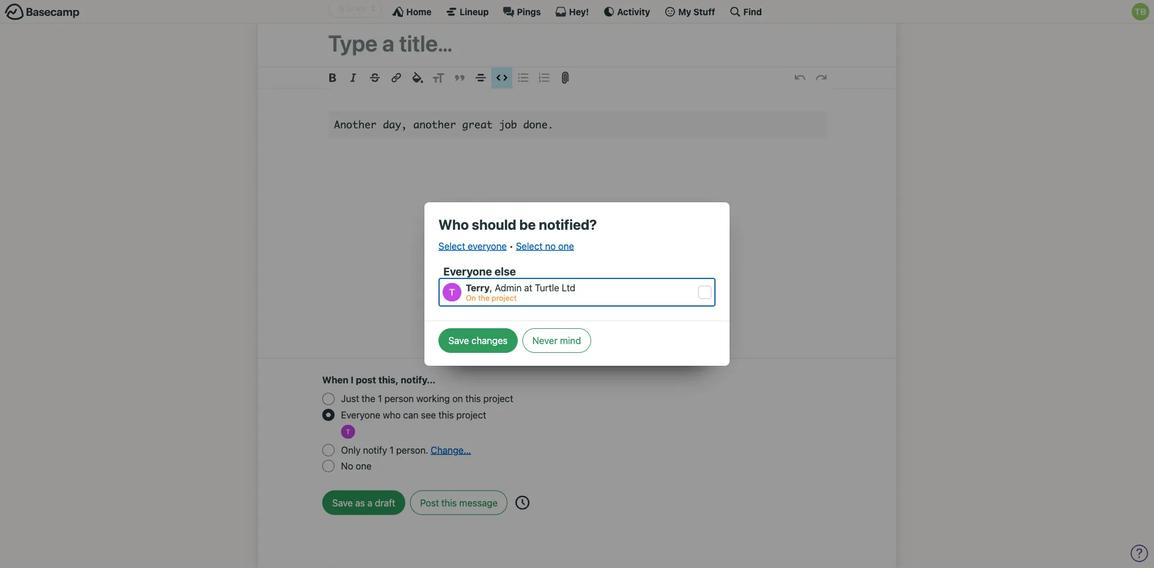 Task type: vqa. For each thing, say whether or not it's contained in the screenshot.
the a inside the Pick a category (optional) button
no



Task type: describe. For each thing, give the bounding box(es) containing it.
everyone for everyone else
[[443, 265, 492, 278]]

terry
[[466, 283, 490, 294]]

0 horizontal spatial terry image
[[341, 426, 355, 440]]

everyone         who can see this project
[[341, 410, 486, 421]]

lineup link
[[446, 6, 489, 18]]

select everyone button
[[439, 239, 507, 254]]

1 horizontal spatial terry image
[[443, 283, 462, 302]]

💰
[[336, 4, 344, 13]]

can
[[403, 410, 419, 421]]

project inside terry , admin         at         turtle ltd on the project
[[492, 294, 517, 303]]

2 vertical spatial project
[[457, 410, 486, 421]]

should
[[472, 217, 516, 233]]

post this message button
[[410, 492, 508, 516]]

another day, another great job done.
[[334, 118, 554, 131]]

activity link
[[603, 6, 650, 18]]

great
[[462, 118, 493, 131]]

💰 grant
[[336, 4, 366, 13]]

working
[[416, 394, 450, 405]]

find
[[744, 6, 762, 17]]

terry , admin         at         turtle ltd on the project
[[466, 283, 576, 303]]

pings button
[[503, 6, 541, 18]]

no
[[341, 461, 353, 473]]

mind
[[560, 336, 581, 347]]

person.
[[396, 445, 428, 457]]

i
[[351, 375, 354, 386]]

1 vertical spatial this
[[439, 410, 454, 421]]

Type a title… text field
[[328, 30, 826, 56]]

hey!
[[569, 6, 589, 17]]

only notify 1 person. change…
[[341, 445, 471, 457]]

find button
[[729, 6, 762, 18]]

only
[[341, 445, 361, 457]]

never
[[533, 336, 558, 347]]

on
[[452, 394, 463, 405]]

pings
[[517, 6, 541, 17]]

save as a draft button
[[322, 492, 405, 516]]

save for save as a draft
[[332, 498, 353, 510]]

who
[[383, 410, 401, 421]]

as
[[355, 498, 365, 510]]

main element
[[0, 0, 1154, 23]]

save as a draft
[[332, 498, 395, 510]]

just
[[341, 394, 359, 405]]

who
[[439, 217, 469, 233]]

person
[[385, 394, 414, 405]]

notify…
[[401, 375, 436, 386]]

1 vertical spatial one
[[356, 461, 372, 473]]

when
[[322, 375, 349, 386]]

else
[[495, 265, 516, 278]]

save changes button
[[439, 329, 518, 354]]

when i post this, notify…
[[322, 375, 436, 386]]

save changes
[[449, 336, 508, 347]]

admin
[[495, 283, 522, 294]]

who should be notified?
[[439, 217, 597, 233]]

just the 1 person working on this project
[[341, 394, 513, 405]]

post this message
[[420, 498, 498, 510]]



Task type: locate. For each thing, give the bounding box(es) containing it.
the inside terry , admin         at         turtle ltd on the project
[[478, 294, 490, 303]]

notified?
[[539, 217, 597, 233]]

0 vertical spatial one
[[558, 241, 574, 252]]

select
[[439, 241, 465, 252], [516, 241, 543, 252]]

no
[[545, 241, 556, 252]]

the right the just
[[362, 394, 375, 405]]

save left "changes"
[[449, 336, 469, 347]]

1 horizontal spatial one
[[558, 241, 574, 252]]

this
[[466, 394, 481, 405], [439, 410, 454, 421], [442, 498, 457, 510]]

0 vertical spatial project
[[492, 294, 517, 303]]

select everyone • select no one
[[439, 241, 574, 252]]

1 horizontal spatial save
[[449, 336, 469, 347]]

day,
[[383, 118, 407, 131]]

terry image left on
[[443, 283, 462, 302]]

0 vertical spatial save
[[449, 336, 469, 347]]

change…
[[431, 445, 471, 457]]

never mind button
[[523, 329, 591, 354]]

project right on
[[483, 394, 513, 405]]

be
[[519, 217, 536, 233]]

this,
[[378, 375, 399, 386]]

project down on
[[457, 410, 486, 421]]

one right 'no'
[[558, 241, 574, 252]]

notify
[[363, 445, 387, 457]]

1 vertical spatial 1
[[390, 445, 394, 457]]

select no one button
[[516, 239, 574, 254]]

1 select from the left
[[439, 241, 465, 252]]

1 horizontal spatial the
[[478, 294, 490, 303]]

everyone
[[443, 265, 492, 278], [341, 410, 380, 421]]

this right post
[[442, 498, 457, 510]]

1 horizontal spatial 1
[[390, 445, 394, 457]]

terry image up only at the left bottom
[[341, 426, 355, 440]]

0 horizontal spatial everyone
[[341, 410, 380, 421]]

0 vertical spatial everyone
[[443, 265, 492, 278]]

ltd
[[562, 283, 576, 294]]

0 vertical spatial 1
[[378, 394, 382, 405]]

,
[[490, 283, 492, 294]]

save for save changes
[[449, 336, 469, 347]]

1 vertical spatial the
[[362, 394, 375, 405]]

another
[[413, 118, 456, 131]]

1 vertical spatial everyone
[[341, 410, 380, 421]]

hey! button
[[555, 6, 589, 18]]

post
[[420, 498, 439, 510]]

the
[[478, 294, 490, 303], [362, 394, 375, 405]]

this right the "see"
[[439, 410, 454, 421]]

0 horizontal spatial select
[[439, 241, 465, 252]]

save left as
[[332, 498, 353, 510]]

save inside 'button'
[[332, 498, 353, 510]]

💰 grant button
[[328, 0, 382, 18]]

job
[[499, 118, 517, 131]]

no one
[[341, 461, 372, 473]]

tim burton image
[[1132, 3, 1150, 21]]

the down terry
[[478, 294, 490, 303]]

0 vertical spatial the
[[478, 294, 490, 303]]

1 right notify
[[390, 445, 394, 457]]

project
[[492, 294, 517, 303], [483, 394, 513, 405], [457, 410, 486, 421]]

project down admin on the left of the page
[[492, 294, 517, 303]]

Write away… text field
[[293, 89, 861, 345]]

change… button
[[431, 444, 471, 458]]

this right on
[[466, 394, 481, 405]]

at
[[524, 283, 533, 294]]

post
[[356, 375, 376, 386]]

on
[[466, 294, 476, 303]]

this inside "post this message" button
[[442, 498, 457, 510]]

1 for person.
[[390, 445, 394, 457]]

everyone up terry
[[443, 265, 492, 278]]

•
[[509, 241, 514, 252]]

0 vertical spatial terry image
[[443, 283, 462, 302]]

see
[[421, 410, 436, 421]]

0 horizontal spatial one
[[356, 461, 372, 473]]

lineup
[[460, 6, 489, 17]]

grant
[[346, 4, 366, 13]]

another
[[334, 118, 377, 131]]

everyone else
[[443, 265, 516, 278]]

home
[[406, 6, 432, 17]]

0 horizontal spatial the
[[362, 394, 375, 405]]

2 select from the left
[[516, 241, 543, 252]]

1 for person
[[378, 394, 382, 405]]

1 horizontal spatial everyone
[[443, 265, 492, 278]]

turtle
[[535, 283, 559, 294]]

select right •
[[516, 241, 543, 252]]

save inside button
[[449, 336, 469, 347]]

1
[[378, 394, 382, 405], [390, 445, 394, 457]]

one
[[558, 241, 574, 252], [356, 461, 372, 473]]

0 horizontal spatial save
[[332, 498, 353, 510]]

1 vertical spatial project
[[483, 394, 513, 405]]

never mind
[[533, 336, 581, 347]]

save
[[449, 336, 469, 347], [332, 498, 353, 510]]

everyone for everyone         who can see this project
[[341, 410, 380, 421]]

1 vertical spatial save
[[332, 498, 353, 510]]

terry image
[[443, 283, 462, 302], [341, 426, 355, 440]]

a
[[368, 498, 373, 510]]

select down the who
[[439, 241, 465, 252]]

0 vertical spatial this
[[466, 394, 481, 405]]

1 down when i post this, notify…
[[378, 394, 382, 405]]

1 vertical spatial terry image
[[341, 426, 355, 440]]

activity
[[617, 6, 650, 17]]

everyone
[[468, 241, 507, 252]]

1 horizontal spatial select
[[516, 241, 543, 252]]

schedule this to post later image
[[515, 497, 530, 511]]

changes
[[472, 336, 508, 347]]

draft
[[375, 498, 395, 510]]

2 vertical spatial this
[[442, 498, 457, 510]]

0 horizontal spatial 1
[[378, 394, 382, 405]]

home link
[[392, 6, 432, 18]]

done.
[[523, 118, 554, 131]]

message
[[459, 498, 498, 510]]

everyone down the just
[[341, 410, 380, 421]]

one right no
[[356, 461, 372, 473]]



